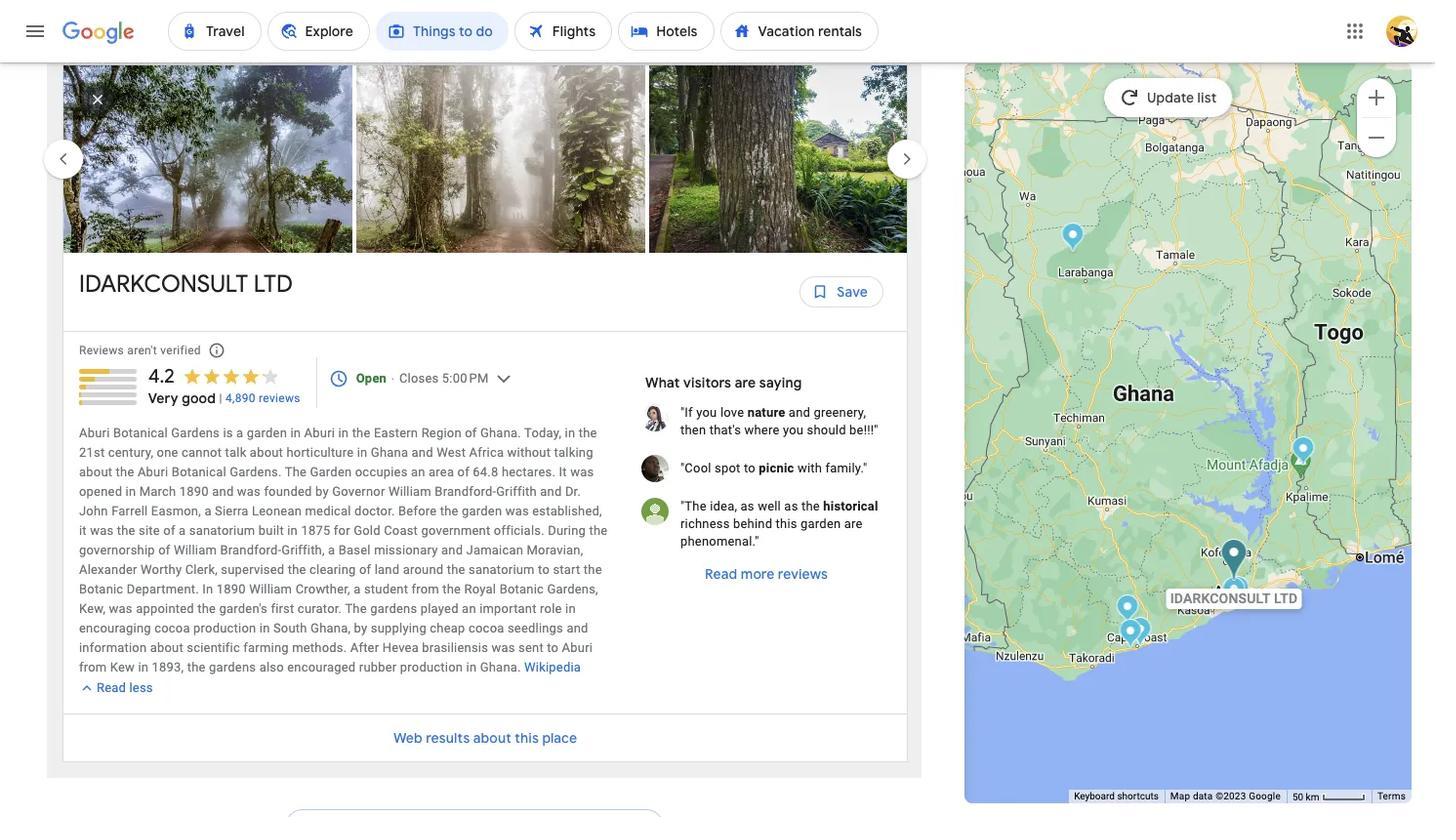 Task type: vqa. For each thing, say whether or not it's contained in the screenshot.
21
no



Task type: locate. For each thing, give the bounding box(es) containing it.
griffith,
[[282, 543, 325, 558]]

are inside "the idea, as well as the historical richness behind this garden are phenomenal."
[[844, 517, 863, 531]]

0 horizontal spatial nature
[[434, 14, 468, 27]]

wli agumatsa waterfalls image
[[1292, 436, 1315, 468]]

1 ghana. from the top
[[480, 426, 521, 440]]

march
[[139, 484, 176, 499]]

production up scientific
[[193, 621, 256, 636]]

1 horizontal spatial cocoa
[[469, 621, 504, 636]]

garden down 4,890 reviews link
[[247, 426, 287, 440]]

the down farrell
[[117, 523, 135, 538]]

1 vertical spatial reviews
[[778, 565, 828, 583]]

you inside and greenery, then that's where you should be!!!"
[[783, 423, 804, 437]]

the left historical
[[802, 499, 820, 514]]

and down 'government'
[[441, 543, 463, 558]]

the up 'government'
[[440, 504, 459, 518]]

2 horizontal spatial william
[[388, 484, 431, 499]]

as right well
[[784, 499, 798, 514]]

and up the area
[[412, 445, 433, 460]]

0 vertical spatial reviews
[[259, 392, 300, 405]]

1 horizontal spatial as
[[784, 499, 798, 514]]

the down the century,
[[116, 465, 134, 479]]

william up clerk,
[[174, 543, 217, 558]]

basel
[[339, 543, 371, 558]]

brandford- up supervised at the left bottom
[[220, 543, 282, 558]]

1 horizontal spatial you
[[783, 423, 804, 437]]

region
[[421, 426, 462, 440]]

as
[[741, 499, 754, 514], [784, 499, 798, 514]]

ghana.
[[480, 426, 521, 440], [480, 660, 521, 675]]

1 cocoa from the left
[[154, 621, 190, 636]]

0 vertical spatial 1890
[[179, 484, 209, 499]]

and
[[411, 14, 431, 27], [732, 14, 752, 27], [789, 405, 810, 420], [412, 445, 433, 460], [212, 484, 234, 499], [540, 484, 562, 499], [441, 543, 463, 558], [567, 621, 588, 636]]

cocoa down important
[[469, 621, 504, 636]]

rare
[[188, 14, 209, 27]]

aburi up wikipedia
[[562, 641, 593, 655]]

behind
[[733, 517, 772, 531]]

very good | 4,890 reviews
[[148, 390, 300, 407]]

0 horizontal spatial 1890
[[179, 484, 209, 499]]

land
[[375, 562, 400, 577]]

0 vertical spatial ghana.
[[480, 426, 521, 440]]

museum
[[755, 14, 802, 27]]

1 horizontal spatial this
[[776, 517, 797, 531]]

1 horizontal spatial brandford-
[[435, 484, 496, 499]]

also
[[259, 660, 284, 675]]

read
[[705, 565, 737, 583], [97, 681, 126, 695]]

1 vertical spatial gardens
[[209, 660, 256, 675]]

today,
[[524, 426, 562, 440]]

and greenery, then that's where you should be!!!"
[[681, 405, 878, 437]]

sanatorium down sierra
[[189, 523, 255, 538]]

0 horizontal spatial sanatorium
[[189, 523, 255, 538]]

are
[[735, 374, 756, 392], [844, 517, 863, 531]]

1 horizontal spatial the
[[345, 601, 367, 616]]

read down kew
[[97, 681, 126, 695]]

close detail image
[[74, 76, 121, 123]]

leonean
[[252, 504, 302, 518]]

0 vertical spatial this
[[776, 517, 797, 531]]

0 vertical spatial from
[[412, 582, 439, 597]]

4,890
[[226, 392, 256, 405]]

1 horizontal spatial gardens
[[370, 601, 417, 616]]

1 vertical spatial nature
[[748, 405, 785, 420]]

ltd
[[254, 270, 293, 299]]

1890 up garden's
[[217, 582, 246, 597]]

around
[[403, 562, 444, 577]]

this down well
[[776, 517, 797, 531]]

griffith
[[496, 484, 537, 499]]

the up founded
[[285, 465, 307, 479]]

save button
[[800, 269, 884, 315]]

of up africa
[[465, 426, 477, 440]]

about up the 1893,
[[150, 641, 183, 655]]

a
[[236, 426, 243, 440], [204, 504, 212, 518], [179, 523, 186, 538], [328, 543, 335, 558], [354, 582, 361, 597]]

an left the area
[[411, 465, 425, 479]]

garden
[[247, 426, 287, 440], [462, 504, 502, 518], [801, 517, 841, 531]]

botanic up important
[[500, 582, 544, 597]]

reviews right more
[[778, 565, 828, 583]]

you right where
[[783, 423, 804, 437]]

0 vertical spatial gardens
[[370, 601, 417, 616]]

50
[[1293, 791, 1304, 802]]

to up wikipedia
[[547, 641, 559, 655]]

zoom in map image
[[1365, 85, 1388, 109]]

1 horizontal spatial botanical
[[172, 465, 226, 479]]

0 vertical spatial read
[[705, 565, 737, 583]]

closes
[[399, 371, 439, 386]]

brandford-
[[435, 484, 496, 499], [220, 543, 282, 558]]

reviews inside very good | 4,890 reviews
[[259, 392, 300, 405]]

1 horizontal spatial by
[[354, 621, 367, 636]]

1 vertical spatial this
[[515, 730, 539, 747]]

and right history,
[[732, 14, 752, 27]]

1 horizontal spatial nature
[[748, 405, 785, 420]]

royal
[[464, 582, 496, 597]]

then
[[681, 423, 706, 437]]

list
[[63, 53, 942, 272]]

and up sierra
[[212, 484, 234, 499]]

1 vertical spatial brandford-
[[220, 543, 282, 558]]

good
[[182, 390, 216, 407]]

0 horizontal spatial botanical
[[113, 426, 168, 440]]

gardens up supplying
[[370, 601, 417, 616]]

the
[[285, 465, 307, 479], [345, 601, 367, 616]]

2 vertical spatial william
[[249, 582, 292, 597]]

gold
[[354, 523, 381, 538]]

1 horizontal spatial with
[[798, 461, 822, 476]]

you right the "if
[[696, 405, 717, 420]]

a up clearing
[[328, 543, 335, 558]]

about up gardens.
[[250, 445, 283, 460]]

william up first
[[249, 582, 292, 597]]

nature up where
[[748, 405, 785, 420]]

1 vertical spatial production
[[400, 660, 463, 675]]

site
[[139, 523, 160, 538]]

a left the student in the left of the page
[[354, 582, 361, 597]]

update
[[1148, 89, 1195, 106]]

sanatorium down jamaican
[[469, 562, 535, 577]]

0 horizontal spatial botanic
[[79, 582, 123, 597]]

idarkconsult ltd element
[[79, 269, 293, 315]]

to right spot
[[744, 461, 756, 476]]

0 vertical spatial william
[[388, 484, 431, 499]]

0 horizontal spatial production
[[193, 621, 256, 636]]

open
[[356, 371, 387, 386]]

that's
[[709, 423, 741, 437]]

by up "medical"
[[315, 484, 329, 499]]

1 horizontal spatial 1890
[[217, 582, 246, 597]]

map data ©2023 google
[[1170, 791, 1281, 802]]

and down gardens, in the bottom of the page
[[567, 621, 588, 636]]

wikipedia
[[524, 660, 581, 675]]

hectares.
[[502, 465, 556, 479]]

1 vertical spatial botanical
[[172, 465, 226, 479]]

with left rare on the left
[[163, 14, 185, 27]]

0 horizontal spatial the
[[285, 465, 307, 479]]

1 vertical spatial william
[[174, 543, 217, 558]]

kew,
[[79, 601, 106, 616]]

governor
[[332, 484, 385, 499]]

the down scientific
[[187, 660, 206, 675]]

for
[[334, 523, 350, 538]]

production
[[193, 621, 256, 636], [400, 660, 463, 675]]

william
[[388, 484, 431, 499], [174, 543, 217, 558], [249, 582, 292, 597]]

mole national park image
[[1062, 222, 1084, 254]]

the right start
[[584, 562, 602, 577]]

terms link
[[1378, 791, 1406, 802]]

read down phenomenal."
[[705, 565, 737, 583]]

ghana. up africa
[[480, 426, 521, 440]]

1 vertical spatial to
[[538, 562, 550, 577]]

0 horizontal spatial an
[[411, 465, 425, 479]]

alexander
[[79, 562, 137, 577]]

from down information
[[79, 660, 107, 675]]

to down moravian,
[[538, 562, 550, 577]]

1 horizontal spatial are
[[844, 517, 863, 531]]

2 botanic from the left
[[500, 582, 544, 597]]

50 km
[[1293, 791, 1322, 802]]

brandford- down 64.8
[[435, 484, 496, 499]]

garden down historical
[[801, 517, 841, 531]]

production down the "brasiliensis"
[[400, 660, 463, 675]]

about right the 'results'
[[473, 730, 511, 747]]

0 horizontal spatial brandford-
[[220, 543, 282, 558]]

without
[[507, 445, 551, 460]]

1 horizontal spatial sanatorium
[[469, 562, 535, 577]]

reviews right 4,890
[[259, 392, 300, 405]]

cocoa down the appointed
[[154, 621, 190, 636]]

botanical up the century,
[[113, 426, 168, 440]]

list item
[[63, 53, 356, 266], [356, 65, 649, 253], [649, 65, 942, 253]]

1 vertical spatial by
[[354, 621, 367, 636]]

this
[[776, 517, 797, 531], [515, 730, 539, 747]]

1 horizontal spatial garden
[[462, 504, 502, 518]]

0 vertical spatial sanatorium
[[189, 523, 255, 538]]

0 vertical spatial are
[[735, 374, 756, 392]]

aburi
[[79, 426, 110, 440], [304, 426, 335, 440], [138, 465, 168, 479], [562, 641, 593, 655]]

gardens.
[[230, 465, 282, 479]]

web results about this place
[[393, 730, 577, 747]]

save
[[837, 283, 868, 301]]

main menu image
[[23, 20, 47, 43]]

botanic down the alexander
[[79, 582, 123, 597]]

2 horizontal spatial garden
[[801, 517, 841, 531]]

0 vertical spatial you
[[696, 405, 717, 420]]

0 vertical spatial botanical
[[113, 426, 168, 440]]

played
[[421, 601, 459, 616]]

1 as from the left
[[741, 499, 754, 514]]

1 vertical spatial from
[[79, 660, 107, 675]]

botanical
[[113, 426, 168, 440], [172, 465, 226, 479]]

1 vertical spatial read
[[97, 681, 126, 695]]

by up after
[[354, 621, 367, 636]]

idea,
[[710, 499, 737, 514]]

william up before
[[388, 484, 431, 499]]

information
[[79, 641, 147, 655]]

are up '"if you love nature'
[[735, 374, 756, 392]]

"if
[[681, 405, 693, 420]]

aburi up the horticulture
[[304, 426, 335, 440]]

0 horizontal spatial are
[[735, 374, 756, 392]]

cheap
[[430, 621, 465, 636]]

1890 up easmon,
[[179, 484, 209, 499]]

historical
[[823, 499, 878, 514]]

the up talking
[[579, 426, 597, 440]]

1 horizontal spatial botanic
[[500, 582, 544, 597]]

1 vertical spatial 1890
[[217, 582, 246, 597]]

aren't
[[127, 344, 157, 357]]

1 horizontal spatial from
[[412, 582, 439, 597]]

an down "royal"
[[462, 601, 476, 616]]

from down the around
[[412, 582, 439, 597]]

castle, history, and museum
[[651, 14, 802, 27]]

1 vertical spatial are
[[844, 517, 863, 531]]

botanical down 'cannot'
[[172, 465, 226, 479]]

0 horizontal spatial by
[[315, 484, 329, 499]]

km
[[1306, 791, 1319, 802]]

be!!!"
[[849, 423, 878, 437]]

was up encouraging
[[109, 601, 133, 616]]

clearing
[[310, 562, 356, 577]]

the down 'in'
[[197, 601, 216, 616]]

with right picnic
[[798, 461, 822, 476]]

0 horizontal spatial reviews
[[259, 392, 300, 405]]

was
[[570, 465, 594, 479], [237, 484, 261, 499], [505, 504, 529, 518], [90, 523, 114, 538], [109, 601, 133, 616], [492, 641, 515, 655]]

1 horizontal spatial an
[[462, 601, 476, 616]]

gardens down scientific
[[209, 660, 256, 675]]

family."
[[825, 461, 867, 476]]

zoom out map image
[[1365, 125, 1388, 149]]

"the
[[681, 499, 707, 514]]

5:00 pm
[[442, 371, 489, 386]]

as up behind
[[741, 499, 754, 514]]

1 vertical spatial an
[[462, 601, 476, 616]]

is
[[223, 426, 233, 440]]

sent
[[518, 641, 544, 655]]

0 vertical spatial by
[[315, 484, 329, 499]]

about
[[250, 445, 283, 460], [79, 465, 112, 479], [150, 641, 183, 655], [473, 730, 511, 747]]

this left place at the bottom left
[[515, 730, 539, 747]]

1 vertical spatial with
[[798, 461, 822, 476]]

the up ghana,
[[345, 601, 367, 616]]

garden up 'government'
[[462, 504, 502, 518]]

1 vertical spatial you
[[783, 423, 804, 437]]

was down gardens.
[[237, 484, 261, 499]]

1 horizontal spatial read
[[705, 565, 737, 583]]

sierra
[[215, 504, 249, 518]]

1 vertical spatial ghana.
[[480, 660, 521, 675]]

4.2 out of 5 stars from 4,890 reviews. very good. element
[[148, 364, 300, 408]]

ghana. down sent
[[480, 660, 521, 675]]

"cool spot to picnic with family."
[[681, 461, 867, 476]]

very
[[148, 390, 178, 407]]

and up the should
[[789, 405, 810, 420]]

garden inside "the idea, as well as the historical richness behind this garden are phenomenal."
[[801, 517, 841, 531]]

less
[[129, 681, 153, 695]]

2 as from the left
[[784, 499, 798, 514]]

update list
[[1148, 89, 1217, 106]]

0 horizontal spatial cocoa
[[154, 621, 190, 636]]

reviews
[[259, 392, 300, 405], [778, 565, 828, 583]]

of up worthy
[[158, 543, 170, 558]]

moravian,
[[527, 543, 583, 558]]

occupies
[[355, 465, 408, 479]]

0 vertical spatial brandford-
[[435, 484, 496, 499]]

0 horizontal spatial as
[[741, 499, 754, 514]]

the up played
[[443, 582, 461, 597]]

1 vertical spatial the
[[345, 601, 367, 616]]

0 vertical spatial with
[[163, 14, 185, 27]]

are down historical
[[844, 517, 863, 531]]

nature down 4.6 out of 5 stars from 149 reviews image
[[434, 14, 468, 27]]

the down griffith,
[[288, 562, 306, 577]]

0 horizontal spatial read
[[97, 681, 126, 695]]

0 horizontal spatial you
[[696, 405, 717, 420]]

©2023
[[1216, 791, 1246, 802]]

seedlings
[[508, 621, 563, 636]]



Task type: describe. For each thing, give the bounding box(es) containing it.
verified
[[160, 344, 201, 357]]

1893,
[[152, 660, 184, 675]]

0 horizontal spatial gardens
[[209, 660, 256, 675]]

2 vertical spatial to
[[547, 641, 559, 655]]

labadi beach image
[[1227, 576, 1249, 608]]

greenery,
[[814, 405, 866, 420]]

waterfall and nature link
[[347, 0, 621, 40]]

built
[[259, 523, 284, 538]]

john
[[79, 504, 108, 518]]

google
[[1249, 791, 1281, 802]]

0 vertical spatial an
[[411, 465, 425, 479]]

south
[[273, 621, 307, 636]]

⋅
[[390, 371, 396, 386]]

encouraged
[[287, 660, 356, 675]]

aburi up 21st
[[79, 426, 110, 440]]

aburi botanical gardens is a garden in aburi in the eastern region of ghana. today, in the 21st century, one cannot talk about horticulture in ghana and west africa without talking about the aburi botanical gardens. the garden occupies an area of 64.8 hectares. it was opened in march 1890 and was founded by governor william brandford-griffith and dr. john farrell easmon, a sierra leonean medical doctor. before the garden was established, it was the site of a sanatorium built in 1875 for gold coast government officials. during the governorship of william brandford-griffith, a basel missionary and jamaican moravian, alexander worthy clerk, supervised the clearing of land around the sanatorium to start the botanic department. in 1890 william crowther, a student from the royal botanic gardens, kew, was appointed the garden's first curator. the gardens played an important role in encouraging cocoa production in south ghana, by supplying cheap cocoa seedlings and information about scientific farming methods. after hevea brasiliensis was sent to aburi from kew in 1893, the gardens also encouraged rubber production in ghana.
[[79, 426, 608, 675]]

osu castle image
[[1223, 577, 1245, 609]]

a down easmon,
[[179, 523, 186, 538]]

hevea
[[382, 641, 419, 655]]

serene
[[67, 14, 104, 27]]

reviews
[[79, 344, 124, 357]]

of right the area
[[458, 465, 470, 479]]

gardens
[[171, 426, 220, 440]]

well
[[758, 499, 781, 514]]

area
[[429, 465, 454, 479]]

the right "during" on the left bottom of the page
[[589, 523, 608, 538]]

2 cocoa from the left
[[469, 621, 504, 636]]

4,890 reviews link
[[226, 391, 300, 406]]

cape coast castle image
[[1129, 617, 1152, 649]]

kwame nkrumah memorial park & mausoleum image
[[1222, 578, 1244, 610]]

idarkconsult ltd
[[79, 270, 293, 299]]

about down 21st
[[79, 465, 112, 479]]

was right it on the bottom of the page
[[570, 465, 594, 479]]

50 km button
[[1287, 790, 1372, 804]]

kakum national park image
[[1116, 594, 1139, 626]]

0 horizontal spatial william
[[174, 543, 217, 558]]

it
[[559, 465, 567, 479]]

0 horizontal spatial with
[[163, 14, 185, 27]]

map region
[[751, 0, 1435, 817]]

before
[[398, 504, 437, 518]]

0 vertical spatial to
[[744, 461, 756, 476]]

1 botanic from the left
[[79, 582, 123, 597]]

and inside and greenery, then that's where you should be!!!"
[[789, 405, 810, 420]]

ghana
[[371, 445, 408, 460]]

elmina castle image
[[1119, 619, 1142, 651]]

read more reviews
[[705, 565, 828, 583]]

the up "royal"
[[447, 562, 465, 577]]

and down 4.6 out of 5 stars from 149 reviews image
[[411, 14, 431, 27]]

first
[[271, 601, 294, 616]]

talking
[[554, 445, 593, 460]]

serene attraction with rare trees
[[67, 14, 240, 27]]

1 horizontal spatial production
[[400, 660, 463, 675]]

curator.
[[298, 601, 342, 616]]

list inside idarkconsult ltd list
[[63, 53, 942, 272]]

it
[[79, 523, 87, 538]]

0 vertical spatial nature
[[434, 14, 468, 27]]

reviews aren't verified
[[79, 344, 201, 357]]

1 horizontal spatial reviews
[[778, 565, 828, 583]]

read less
[[97, 681, 153, 695]]

21st
[[79, 445, 105, 460]]

read for read less
[[97, 681, 126, 695]]

and left dr.
[[540, 484, 562, 499]]

2 ghana. from the top
[[480, 660, 521, 675]]

castle,
[[651, 14, 687, 27]]

open ⋅ closes 5:00 pm
[[356, 371, 489, 386]]

of left land
[[359, 562, 371, 577]]

encouraging
[[79, 621, 151, 636]]

was down griffith
[[505, 504, 529, 518]]

rubber
[[359, 660, 397, 675]]

more
[[741, 565, 775, 583]]

1875
[[301, 523, 330, 538]]

west
[[437, 445, 466, 460]]

supplying
[[371, 621, 427, 636]]

1 vertical spatial sanatorium
[[469, 562, 535, 577]]

kew
[[110, 660, 135, 675]]

garden's
[[219, 601, 268, 616]]

aburi up march
[[138, 465, 168, 479]]

0 vertical spatial the
[[285, 465, 307, 479]]

a right is
[[236, 426, 243, 440]]

1 horizontal spatial william
[[249, 582, 292, 597]]

a left sierra
[[204, 504, 212, 518]]

saying
[[759, 374, 802, 392]]

results
[[426, 730, 470, 747]]

read for read more reviews
[[705, 565, 737, 583]]

terms
[[1378, 791, 1406, 802]]

the inside "the idea, as well as the historical richness behind this garden are phenomenal."
[[802, 499, 820, 514]]

of right site
[[163, 523, 175, 538]]

|
[[219, 392, 222, 405]]

idarkconsult ltd list
[[40, 0, 942, 778]]

"if you love nature
[[681, 405, 785, 420]]

missionary
[[374, 543, 438, 558]]

4.2
[[148, 364, 175, 389]]

doctor.
[[355, 504, 395, 518]]

keyboard shortcuts button
[[1074, 790, 1159, 804]]

cannot
[[182, 445, 222, 460]]

in
[[202, 582, 213, 597]]

ghana,
[[311, 621, 351, 636]]

idarkconsult ltd image
[[1221, 538, 1247, 582]]

was right it
[[90, 523, 114, 538]]

previous image
[[40, 136, 87, 183]]

was left sent
[[492, 641, 515, 655]]

0 vertical spatial production
[[193, 621, 256, 636]]

the left 'eastern'
[[352, 426, 371, 440]]

next image
[[884, 136, 930, 183]]

list
[[1198, 89, 1217, 106]]

4.6 out of 5 stars from 149 reviews image
[[359, 0, 472, 5]]

this inside "the idea, as well as the historical richness behind this garden are phenomenal."
[[776, 517, 797, 531]]

farming
[[243, 641, 289, 655]]

visitors
[[684, 374, 731, 392]]

0 horizontal spatial from
[[79, 660, 107, 675]]

what visitors are saying
[[645, 374, 802, 392]]

coast
[[384, 523, 418, 538]]

0 horizontal spatial this
[[515, 730, 539, 747]]

student
[[364, 582, 408, 597]]

brasiliensis
[[422, 641, 488, 655]]

role
[[540, 601, 562, 616]]

reviews aren't verified image
[[193, 327, 240, 374]]

web
[[393, 730, 422, 747]]

officials.
[[494, 523, 545, 538]]

keyboard shortcuts
[[1074, 791, 1159, 802]]

important
[[480, 601, 537, 616]]

horticulture
[[287, 445, 354, 460]]

government
[[421, 523, 491, 538]]

gardens,
[[547, 582, 598, 597]]

clerk,
[[185, 562, 218, 577]]

talk
[[225, 445, 246, 460]]

jamaican
[[466, 543, 523, 558]]

methods.
[[292, 641, 347, 655]]

0 horizontal spatial garden
[[247, 426, 287, 440]]

appointed
[[136, 601, 194, 616]]

history,
[[690, 14, 729, 27]]

start
[[553, 562, 580, 577]]



